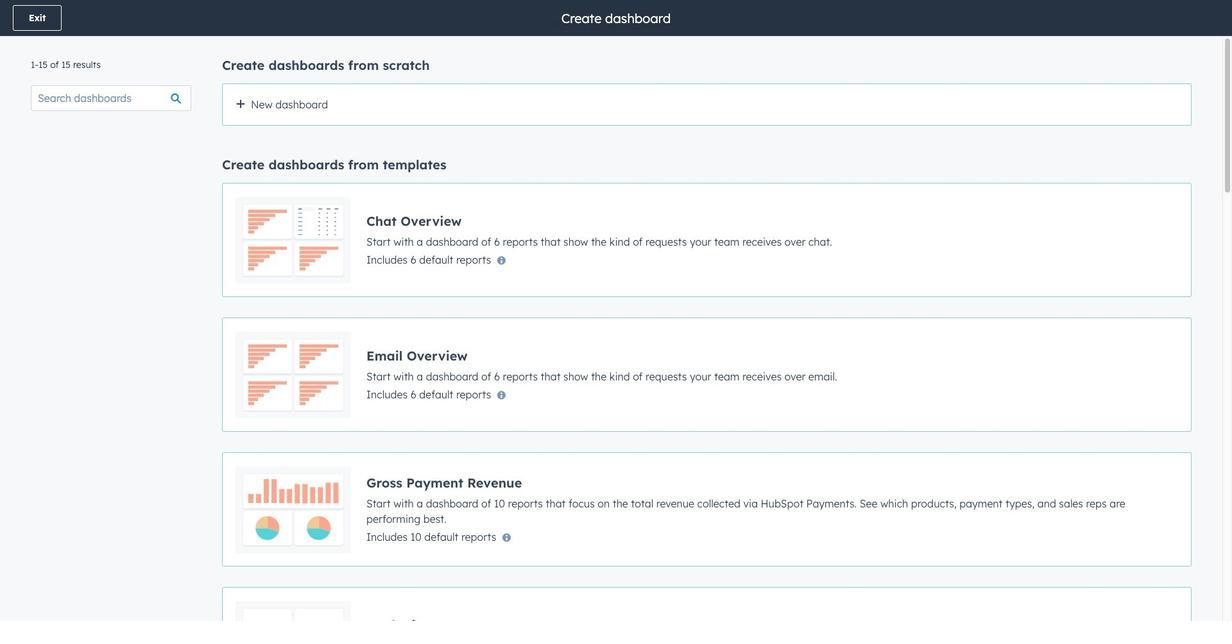 Task type: describe. For each thing, give the bounding box(es) containing it.
gross payment revenue image
[[235, 466, 351, 553]]

none checkbox chat overview
[[222, 183, 1192, 297]]

email overview image
[[235, 331, 351, 418]]

none checkbox marketing
[[222, 587, 1192, 621]]



Task type: locate. For each thing, give the bounding box(es) containing it.
Search search field
[[31, 85, 191, 111]]

page section element
[[0, 0, 1232, 36]]

none checkbox 'gross payment revenue'
[[222, 452, 1192, 567]]

1 none checkbox from the top
[[222, 183, 1192, 297]]

none checkbox email overview
[[222, 318, 1192, 432]]

2 none checkbox from the top
[[222, 452, 1192, 567]]

None checkbox
[[222, 183, 1192, 297], [222, 452, 1192, 567]]

0 vertical spatial none checkbox
[[222, 183, 1192, 297]]

marketing image
[[235, 601, 351, 621]]

1 vertical spatial none checkbox
[[222, 452, 1192, 567]]

None checkbox
[[222, 83, 1192, 126], [222, 318, 1192, 432], [222, 587, 1192, 621], [222, 83, 1192, 126]]

chat overview image
[[235, 196, 351, 284]]



Task type: vqa. For each thing, say whether or not it's contained in the screenshot.
Private Apps link
no



